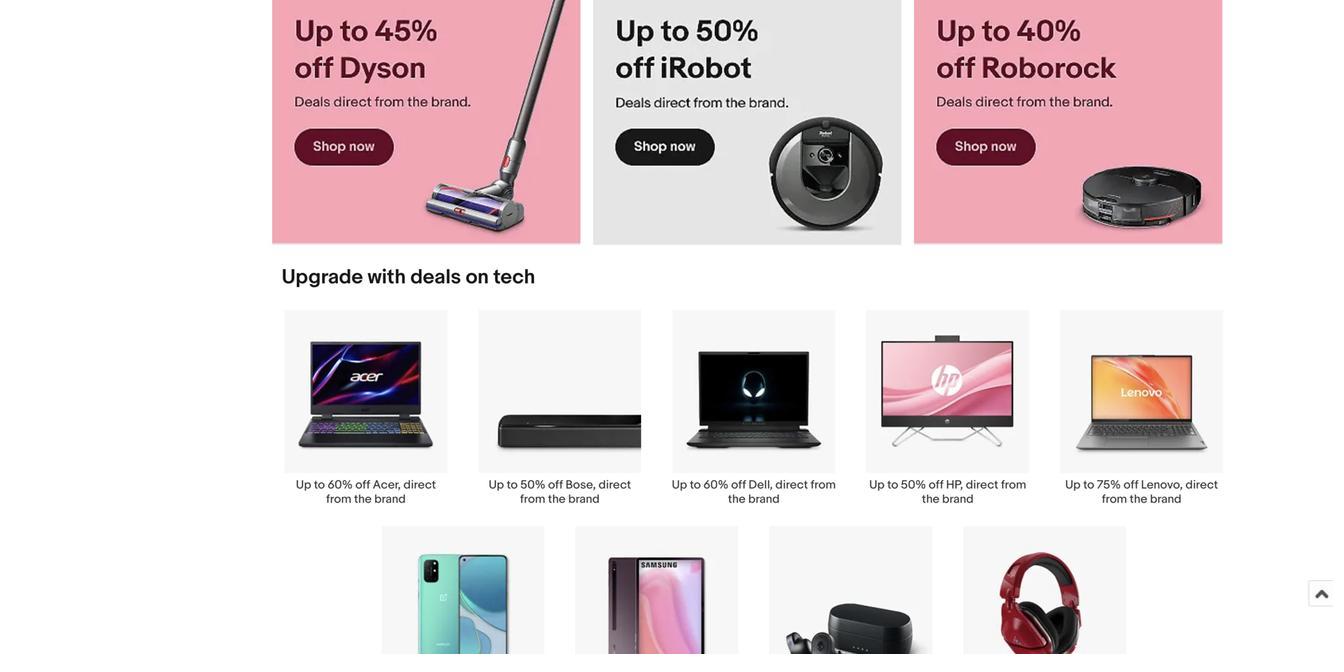Task type: vqa. For each thing, say whether or not it's contained in the screenshot.
4th the direct from right
yes



Task type: locate. For each thing, give the bounding box(es) containing it.
3 up from the left
[[672, 478, 687, 492]]

up to 50% off hp, direct from the brand
[[870, 478, 1027, 506]]

50%
[[521, 478, 546, 492], [901, 478, 927, 492]]

direct right dell,
[[776, 478, 808, 492]]

to left the acer,
[[314, 478, 325, 492]]

from inside the up to 50% off hp, direct from the brand
[[1002, 478, 1027, 492]]

4 to from the left
[[888, 478, 899, 492]]

from left the lenovo,
[[1102, 492, 1128, 506]]

1 horizontal spatial 60%
[[704, 478, 729, 492]]

brand for lenovo,
[[1151, 492, 1182, 506]]

direct for hp,
[[966, 478, 999, 492]]

50% inside the up to 50% off hp, direct from the brand
[[901, 478, 927, 492]]

from for up to 60% off acer, direct from the brand
[[326, 492, 352, 506]]

50% left bose,
[[521, 478, 546, 492]]

the irobot roomba i7 robotic vacuum cleaner against a gray background. image
[[593, 0, 902, 243]]

list
[[263, 309, 1246, 654]]

1 none text field from the left
[[593, 0, 902, 244]]

to for up to 75% off lenovo, direct from the brand
[[1084, 478, 1095, 492]]

brand for dell,
[[749, 492, 780, 506]]

2 none text field from the left
[[915, 0, 1223, 244]]

60% inside up to 60% off dell, direct from the brand
[[704, 478, 729, 492]]

direct right hp,
[[966, 478, 999, 492]]

to for up to 60% off acer, direct from the brand
[[314, 478, 325, 492]]

direct inside "up to 60% off acer, direct from the brand"
[[404, 478, 436, 492]]

60% inside "up to 60% off acer, direct from the brand"
[[328, 478, 353, 492]]

1 horizontal spatial 50%
[[901, 478, 927, 492]]

to left hp,
[[888, 478, 899, 492]]

to inside up to 50% off bose, direct from the brand
[[507, 478, 518, 492]]

3 the from the left
[[728, 492, 746, 506]]

5 up from the left
[[1066, 478, 1081, 492]]

to left bose,
[[507, 478, 518, 492]]

50% left hp,
[[901, 478, 927, 492]]

direct for bose,
[[599, 478, 631, 492]]

to inside the up to 50% off hp, direct from the brand
[[888, 478, 899, 492]]

75%
[[1097, 478, 1121, 492]]

from for up to 50% off hp, direct from the brand
[[1002, 478, 1027, 492]]

the for bose,
[[548, 492, 566, 506]]

1 horizontal spatial none text field
[[915, 0, 1223, 244]]

3 brand from the left
[[749, 492, 780, 506]]

off inside up to 60% off dell, direct from the brand
[[732, 478, 746, 492]]

2 50% from the left
[[901, 478, 927, 492]]

from right dell,
[[811, 478, 836, 492]]

the
[[354, 492, 372, 506], [548, 492, 566, 506], [728, 492, 746, 506], [922, 492, 940, 506], [1130, 492, 1148, 506]]

bose,
[[566, 478, 596, 492]]

brand inside up to 75% off lenovo, direct from the brand
[[1151, 492, 1182, 506]]

deals
[[411, 265, 461, 290]]

off inside up to 50% off bose, direct from the brand
[[548, 478, 563, 492]]

2 direct from the left
[[599, 478, 631, 492]]

2 off from the left
[[548, 478, 563, 492]]

up
[[296, 478, 311, 492], [489, 478, 504, 492], [672, 478, 687, 492], [870, 478, 885, 492], [1066, 478, 1081, 492]]

1 60% from the left
[[328, 478, 353, 492]]

up to 60% off acer, direct from the brand link
[[269, 309, 463, 506]]

4 up from the left
[[870, 478, 885, 492]]

lenovo,
[[1142, 478, 1183, 492]]

1 up from the left
[[296, 478, 311, 492]]

off right 75%
[[1124, 478, 1139, 492]]

up inside up to 50% off bose, direct from the brand
[[489, 478, 504, 492]]

None text field
[[272, 0, 581, 244]]

5 to from the left
[[1084, 478, 1095, 492]]

to left dell,
[[690, 478, 701, 492]]

off for lenovo,
[[1124, 478, 1139, 492]]

2 60% from the left
[[704, 478, 729, 492]]

5 off from the left
[[1124, 478, 1139, 492]]

4 the from the left
[[922, 492, 940, 506]]

0 horizontal spatial 50%
[[521, 478, 546, 492]]

1 off from the left
[[356, 478, 370, 492]]

upgrade
[[282, 265, 363, 290]]

direct inside up to 50% off bose, direct from the brand
[[599, 478, 631, 492]]

1 direct from the left
[[404, 478, 436, 492]]

up to 50% off hp, direct from the brand link
[[851, 309, 1045, 506]]

to inside up to 60% off dell, direct from the brand
[[690, 478, 701, 492]]

to for up to 60% off dell, direct from the brand
[[690, 478, 701, 492]]

up for up to 60% off acer, direct from the brand
[[296, 478, 311, 492]]

up inside the up to 50% off hp, direct from the brand
[[870, 478, 885, 492]]

0 horizontal spatial none text field
[[593, 0, 902, 244]]

4 direct from the left
[[966, 478, 999, 492]]

3 off from the left
[[732, 478, 746, 492]]

60% left dell,
[[704, 478, 729, 492]]

60%
[[328, 478, 353, 492], [704, 478, 729, 492]]

off left the acer,
[[356, 478, 370, 492]]

the for acer,
[[354, 492, 372, 506]]

from inside up to 75% off lenovo, direct from the brand
[[1102, 492, 1128, 506]]

0 horizontal spatial 60%
[[328, 478, 353, 492]]

2 the from the left
[[548, 492, 566, 506]]

from inside up to 50% off bose, direct from the brand
[[520, 492, 546, 506]]

5 brand from the left
[[1151, 492, 1182, 506]]

1 to from the left
[[314, 478, 325, 492]]

4 brand from the left
[[943, 492, 974, 506]]

3 to from the left
[[690, 478, 701, 492]]

up to 75% off lenovo, direct from the brand link
[[1045, 309, 1239, 506]]

brand for bose,
[[569, 492, 600, 506]]

from inside "up to 60% off acer, direct from the brand"
[[326, 492, 352, 506]]

4 off from the left
[[929, 478, 944, 492]]

1 the from the left
[[354, 492, 372, 506]]

off inside up to 75% off lenovo, direct from the brand
[[1124, 478, 1139, 492]]

1 brand from the left
[[375, 492, 406, 506]]

direct for lenovo,
[[1186, 478, 1219, 492]]

from
[[811, 478, 836, 492], [1002, 478, 1027, 492], [326, 492, 352, 506], [520, 492, 546, 506], [1102, 492, 1128, 506]]

the head of a dyson cyclone v10 animal cordless vacuum against a pink background. image
[[272, 0, 581, 243]]

off left hp,
[[929, 478, 944, 492]]

brand inside the up to 50% off hp, direct from the brand
[[943, 492, 974, 506]]

the inside up to 75% off lenovo, direct from the brand
[[1130, 492, 1148, 506]]

direct inside the up to 50% off hp, direct from the brand
[[966, 478, 999, 492]]

60% for acer,
[[328, 478, 353, 492]]

3 direct from the left
[[776, 478, 808, 492]]

direct right the acer,
[[404, 478, 436, 492]]

up to 60% off dell, direct from the brand
[[672, 478, 836, 506]]

brand inside "up to 60% off acer, direct from the brand"
[[375, 492, 406, 506]]

60% left the acer,
[[328, 478, 353, 492]]

off left dell,
[[732, 478, 746, 492]]

with
[[368, 265, 406, 290]]

1 50% from the left
[[521, 478, 546, 492]]

direct
[[404, 478, 436, 492], [599, 478, 631, 492], [776, 478, 808, 492], [966, 478, 999, 492], [1186, 478, 1219, 492]]

from left bose,
[[520, 492, 546, 506]]

direct right the lenovo,
[[1186, 478, 1219, 492]]

off
[[356, 478, 370, 492], [548, 478, 563, 492], [732, 478, 746, 492], [929, 478, 944, 492], [1124, 478, 1139, 492]]

up inside "up to 60% off acer, direct from the brand"
[[296, 478, 311, 492]]

up for up to 60% off dell, direct from the brand
[[672, 478, 687, 492]]

the inside up to 60% off dell, direct from the brand
[[728, 492, 746, 506]]

brand inside up to 60% off dell, direct from the brand
[[749, 492, 780, 506]]

direct inside up to 60% off dell, direct from the brand
[[776, 478, 808, 492]]

brand inside up to 50% off bose, direct from the brand
[[569, 492, 600, 506]]

to inside up to 75% off lenovo, direct from the brand
[[1084, 478, 1095, 492]]

off inside the up to 50% off hp, direct from the brand
[[929, 478, 944, 492]]

brand
[[375, 492, 406, 506], [569, 492, 600, 506], [749, 492, 780, 506], [943, 492, 974, 506], [1151, 492, 1182, 506]]

direct inside up to 75% off lenovo, direct from the brand
[[1186, 478, 1219, 492]]

direct for dell,
[[776, 478, 808, 492]]

off inside "up to 60% off acer, direct from the brand"
[[356, 478, 370, 492]]

the inside "up to 60% off acer, direct from the brand"
[[354, 492, 372, 506]]

direct right bose,
[[599, 478, 631, 492]]

2 up from the left
[[489, 478, 504, 492]]

from right hp,
[[1002, 478, 1027, 492]]

up inside up to 75% off lenovo, direct from the brand
[[1066, 478, 1081, 492]]

on
[[466, 265, 489, 290]]

off left bose,
[[548, 478, 563, 492]]

the for dell,
[[728, 492, 746, 506]]

up to 50% off bose, direct from the brand
[[489, 478, 631, 506]]

to left 75%
[[1084, 478, 1095, 492]]

from inside up to 60% off dell, direct from the brand
[[811, 478, 836, 492]]

from left the acer,
[[326, 492, 352, 506]]

2 brand from the left
[[569, 492, 600, 506]]

5 the from the left
[[1130, 492, 1148, 506]]

5 direct from the left
[[1186, 478, 1219, 492]]

to inside "up to 60% off acer, direct from the brand"
[[314, 478, 325, 492]]

the inside up to 50% off bose, direct from the brand
[[548, 492, 566, 506]]

2 to from the left
[[507, 478, 518, 492]]

None text field
[[593, 0, 902, 244], [915, 0, 1223, 244]]

the inside the up to 50% off hp, direct from the brand
[[922, 492, 940, 506]]

to
[[314, 478, 325, 492], [507, 478, 518, 492], [690, 478, 701, 492], [888, 478, 899, 492], [1084, 478, 1095, 492]]

50% inside up to 50% off bose, direct from the brand
[[521, 478, 546, 492]]

up inside up to 60% off dell, direct from the brand
[[672, 478, 687, 492]]



Task type: describe. For each thing, give the bounding box(es) containing it.
from for up to 75% off lenovo, direct from the brand
[[1102, 492, 1128, 506]]

list containing up to 60% off acer, direct from the brand
[[263, 309, 1246, 654]]

up to 60% off dell, direct from the brand link
[[657, 309, 851, 506]]

up for up to 50% off bose, direct from the brand
[[489, 478, 504, 492]]

brand for acer,
[[375, 492, 406, 506]]

acer,
[[373, 478, 401, 492]]

off for acer,
[[356, 478, 370, 492]]

the roborock s7 maxv robot vacuum and sonic mop against a pink background. image
[[915, 0, 1223, 243]]

up to 60% off acer, direct from the brand
[[296, 478, 436, 506]]

off for bose,
[[548, 478, 563, 492]]

the for lenovo,
[[1130, 492, 1148, 506]]

to for up to 50% off hp, direct from the brand
[[888, 478, 899, 492]]

brand for hp,
[[943, 492, 974, 506]]

50% for bose,
[[521, 478, 546, 492]]

60% for dell,
[[704, 478, 729, 492]]

up to 75% off lenovo, direct from the brand
[[1066, 478, 1219, 506]]

from for up to 60% off dell, direct from the brand
[[811, 478, 836, 492]]

hp,
[[947, 478, 964, 492]]

dell,
[[749, 478, 773, 492]]

from for up to 50% off bose, direct from the brand
[[520, 492, 546, 506]]

to for up to 50% off bose, direct from the brand
[[507, 478, 518, 492]]

upgrade with deals on tech
[[282, 265, 535, 290]]

50% for hp,
[[901, 478, 927, 492]]

direct for acer,
[[404, 478, 436, 492]]

none text field the roborock s7 maxv robot vacuum and sonic mop against a pink background.
[[915, 0, 1223, 244]]

up for up to 75% off lenovo, direct from the brand
[[1066, 478, 1081, 492]]

up to 50% off bose, direct from the brand link
[[463, 309, 657, 506]]

the for hp,
[[922, 492, 940, 506]]

off for dell,
[[732, 478, 746, 492]]

up for up to 50% off hp, direct from the brand
[[870, 478, 885, 492]]

off for hp,
[[929, 478, 944, 492]]

none text field the irobot roomba i7 robotic vacuum cleaner against a gray background.
[[593, 0, 902, 244]]

tech
[[494, 265, 535, 290]]



